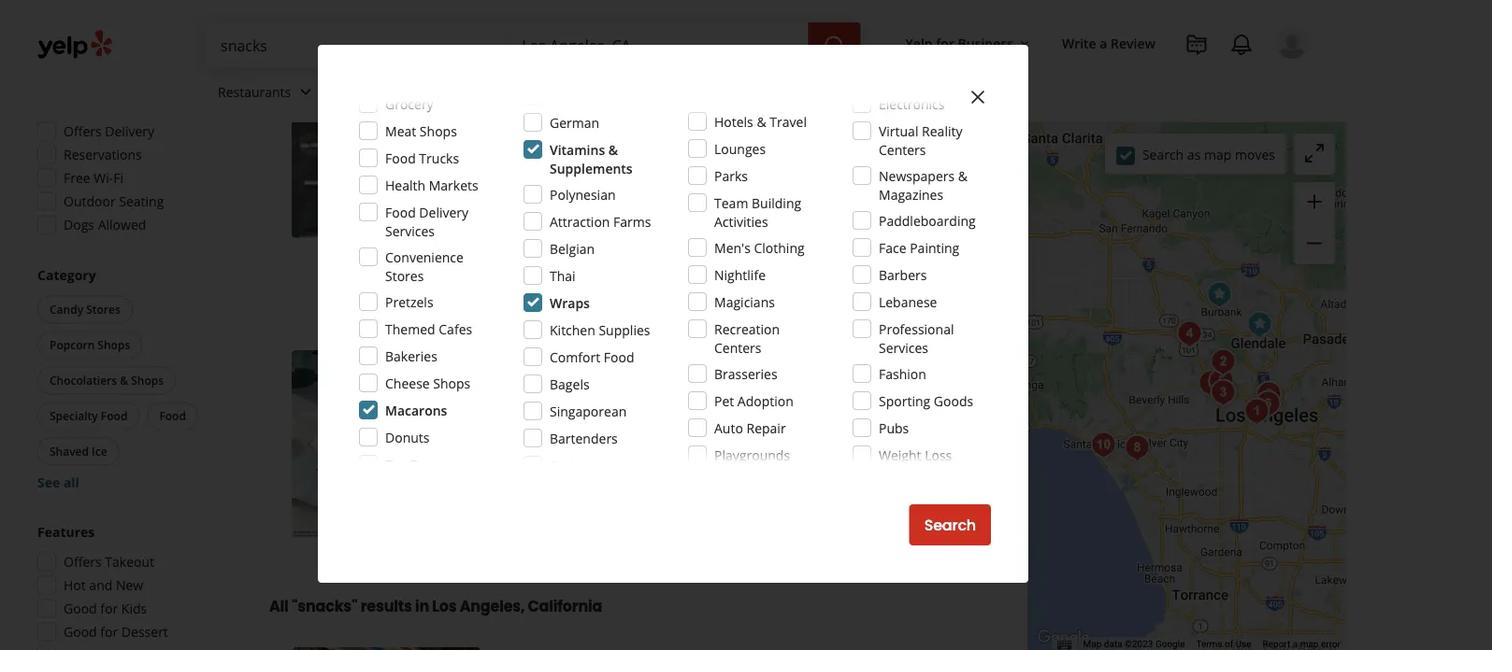 Task type: describe. For each thing, give the bounding box(es) containing it.
travel
[[770, 113, 807, 130]]

yogurt for ice cream & frozen yogurt button related to 1st ice cream & frozen yogurt link from the bottom of the page
[[617, 389, 654, 404]]

see
[[37, 475, 60, 492]]

delivery for offers delivery
[[105, 123, 154, 141]]

seating
[[119, 193, 164, 211]]

google image
[[1033, 626, 1094, 651]]

weight loss centers
[[879, 446, 952, 483]]

hot and new
[[64, 577, 143, 595]]

©2023
[[1125, 639, 1153, 650]]

magicians
[[714, 293, 775, 311]]

juicy?!?!
[[661, 195, 712, 212]]

previous image for open until 10:00 pm
[[299, 133, 322, 156]]

seating
[[570, 277, 609, 292]]

start order link
[[852, 264, 968, 305]]

dogs allowed
[[64, 216, 146, 234]]

food for food trucks
[[385, 149, 416, 167]]

for for kids
[[100, 601, 118, 619]]

map for moves
[[1204, 146, 1232, 163]]

ice cream & frozen yogurt button for second ice cream & frozen yogurt link from the bottom
[[502, 110, 658, 129]]

group containing category
[[34, 266, 232, 493]]

moves
[[1235, 146, 1275, 163]]

kids
[[121, 601, 147, 619]]

candy stores
[[50, 302, 120, 318]]

repair
[[747, 419, 786, 437]]

hot dogs
[[812, 111, 863, 127]]

report
[[1263, 639, 1291, 650]]

health markets
[[385, 176, 478, 194]]

yelp
[[906, 34, 933, 52]]

good for dessert
[[64, 624, 168, 642]]

popcorn shops
[[50, 338, 130, 353]]

restaurants
[[218, 83, 291, 101]]

1 vertical spatial 88 hotdog & juicy image
[[1205, 374, 1242, 412]]

healthy dining
[[640, 166, 728, 183]]

0 vertical spatial 88 hotdog & juicy image
[[292, 50, 480, 239]]

auto for auto services
[[493, 83, 522, 101]]

supplies
[[599, 321, 650, 339]]

16 info v2 image
[[412, 1, 427, 16]]

loss
[[925, 446, 952, 464]]

recreation centers
[[714, 320, 780, 357]]

zoom out image
[[1303, 232, 1326, 255]]

attraction farms
[[550, 213, 651, 230]]

search button
[[909, 505, 991, 546]]

keyboard shortcuts image
[[1057, 641, 1072, 650]]

outdoor for outdoor seating
[[521, 277, 567, 292]]

cheese shops
[[385, 374, 471, 392]]

offers for offers takeout
[[64, 554, 102, 572]]

slideshow element for open until 8:00 pm
[[292, 351, 480, 539]]

mario kart snack station image
[[1171, 316, 1209, 353]]

16 chevron down v2 image
[[1017, 36, 1032, 51]]

flavor factory candy image
[[1241, 306, 1279, 344]]

offers for offers delivery
[[64, 123, 102, 141]]

kitchen supplies
[[550, 321, 650, 339]]

vitamins
[[550, 141, 605, 158]]

& up open until 10:00 pm
[[565, 111, 573, 127]]

professional
[[879, 320, 954, 338]]

paddleboarding
[[879, 212, 976, 230]]

chocolatiers & shops button
[[37, 367, 176, 396]]

8:00
[[572, 417, 597, 434]]

0 horizontal spatial takeout
[[105, 554, 154, 572]]

as
[[1187, 146, 1201, 163]]

bars
[[699, 111, 724, 127]]

home services link
[[332, 67, 478, 122]]

juice bars & smoothies link
[[665, 110, 801, 129]]

because
[[659, 213, 709, 231]]

& inside 'newspapers & magazines'
[[958, 167, 968, 185]]

clothing
[[754, 239, 805, 257]]

good for good for kids
[[64, 601, 97, 619]]

group containing offers delivery
[[32, 69, 232, 240]]

category
[[37, 267, 96, 285]]

all
[[63, 475, 79, 492]]

specialty
[[50, 409, 98, 425]]

trucks
[[419, 149, 459, 167]]

artificial
[[680, 232, 729, 250]]

and inside "where have u been juicy?!?! i'm always slightly disappointed with smoothie/juice places because the drinks are usually way too sweet and taste like they're made of artificial syrups.…"
[[937, 213, 961, 231]]

centers for virtual
[[879, 141, 926, 158]]

u
[[612, 195, 621, 212]]

slideshow element for open until 10:00 pm
[[292, 50, 480, 239]]

bagels
[[550, 375, 590, 393]]

food inside specialty food button
[[101, 409, 128, 425]]

& inside 'link'
[[727, 111, 735, 127]]

search for search
[[924, 515, 976, 536]]

business
[[958, 34, 1014, 52]]

food button
[[147, 403, 198, 431]]

treat
[[756, 351, 806, 377]]

features
[[37, 524, 95, 542]]

usually
[[801, 213, 843, 231]]

services inside food delivery services
[[385, 222, 435, 240]]

88 hotdog & juicy image
[[1205, 374, 1242, 412]]

ice cream & frozen yogurt for second ice cream & frozen yogurt link from the bottom ice cream & frozen yogurt button
[[506, 111, 654, 127]]

16 healthy dining v2 image
[[621, 167, 636, 182]]

wow choripan image
[[1203, 363, 1240, 401]]

pubs
[[879, 419, 909, 437]]

sweet
[[898, 213, 934, 231]]

pm for open until 8:00 pm
[[601, 417, 621, 434]]

dairy queen/orange julius treat ctr image
[[1201, 276, 1239, 314]]

singaporean
[[550, 403, 627, 420]]

user actions element
[[891, 23, 1335, 138]]

auto repair
[[714, 419, 786, 437]]

los
[[432, 597, 457, 618]]

expand map image
[[1303, 142, 1326, 164]]

bartenders
[[550, 430, 618, 447]]

results
[[361, 597, 412, 618]]

chocolatiers & shops
[[50, 374, 164, 389]]

queen/orange
[[557, 351, 695, 377]]

supplements
[[550, 159, 633, 177]]

smoothie/juice
[[523, 213, 614, 231]]

auto for auto repair
[[714, 419, 743, 437]]

katsu sando image
[[1251, 376, 1288, 414]]

pm for open until 10:00 pm
[[608, 139, 628, 157]]

dairy
[[502, 351, 552, 377]]

popcorn shops button
[[37, 332, 142, 360]]

map
[[1083, 639, 1102, 650]]

& left travel
[[757, 113, 766, 130]]

frozen for second ice cream & frozen yogurt link from the bottom
[[576, 111, 614, 127]]

frozen for 1st ice cream & frozen yogurt link from the bottom of the page
[[576, 389, 614, 404]]

convenience stores
[[385, 248, 464, 285]]

zoom in image
[[1303, 191, 1326, 213]]

a for write
[[1100, 34, 1107, 52]]

food for food delivery services
[[385, 203, 416, 221]]

weight
[[879, 446, 922, 464]]

chocolatiers
[[50, 374, 117, 389]]

julius
[[700, 351, 751, 377]]

previous image for open until 8:00 pm
[[299, 434, 322, 457]]

sunny blue image
[[1085, 427, 1123, 464]]

use
[[1236, 639, 1252, 650]]

sporting
[[879, 392, 931, 410]]

1 vertical spatial of
[[1225, 639, 1233, 650]]

newspapers & magazines
[[879, 167, 968, 203]]

auto services
[[493, 83, 575, 101]]

all "snacks" results in los angeles, california
[[269, 597, 602, 618]]

ice cream & frozen yogurt button for 1st ice cream & frozen yogurt link from the bottom of the page
[[502, 387, 658, 406]]

bhan kanom thai image
[[1205, 344, 1242, 381]]

1 ice cream & frozen yogurt link from the top
[[502, 110, 658, 129]]

& up open until 8:00 pm
[[565, 389, 573, 404]]

hotels
[[714, 113, 753, 130]]

go
[[583, 166, 598, 183]]



Task type: locate. For each thing, give the bounding box(es) containing it.
1 vertical spatial hot
[[64, 577, 86, 595]]

1 vertical spatial cream
[[525, 389, 562, 404]]

until up grab-and-go
[[541, 139, 568, 157]]

delivery inside food delivery services
[[419, 203, 469, 221]]

newspapers
[[879, 167, 955, 185]]

0 horizontal spatial map
[[1204, 146, 1232, 163]]

frozen up "10:00"
[[576, 111, 614, 127]]

0 horizontal spatial 88 hotdog & juicy image
[[292, 50, 480, 239]]

good down good for kids
[[64, 624, 97, 642]]

1 until from the top
[[541, 139, 568, 157]]

stores right candy at the left top of the page
[[86, 302, 120, 318]]

food for food
[[159, 409, 186, 425]]

search inside button
[[924, 515, 976, 536]]

1 horizontal spatial and
[[937, 213, 961, 231]]

data
[[1104, 639, 1123, 650]]

2 vertical spatial ice
[[92, 445, 107, 460]]

goods
[[934, 392, 974, 410]]

food
[[385, 149, 416, 167], [385, 203, 416, 221], [604, 348, 634, 366], [101, 409, 128, 425], [159, 409, 186, 425]]

kream image
[[1239, 393, 1276, 431]]

2 good from the top
[[64, 624, 97, 642]]

0 vertical spatial yogurt
[[617, 111, 654, 127]]

1 ice cream & frozen yogurt from the top
[[506, 111, 654, 127]]

0 vertical spatial map
[[1204, 146, 1232, 163]]

good for kids
[[64, 601, 147, 619]]

hot inside group
[[64, 577, 86, 595]]

0 vertical spatial a
[[1100, 34, 1107, 52]]

outdoor up wraps
[[521, 277, 567, 292]]

0 vertical spatial takeout
[[721, 277, 765, 292]]

shops up chocolatiers & shops
[[98, 338, 130, 353]]

services for professional services
[[879, 339, 928, 357]]

services down professional
[[879, 339, 928, 357]]

0 horizontal spatial delivery
[[105, 123, 154, 141]]

barbers
[[879, 266, 927, 284]]

services up convenience
[[385, 222, 435, 240]]

1 yogurt from the top
[[617, 111, 654, 127]]

1 vertical spatial centers
[[714, 339, 762, 357]]

map for error
[[1300, 639, 1319, 650]]

1 vertical spatial good
[[64, 624, 97, 642]]

1 vertical spatial delivery
[[419, 203, 469, 221]]

0 vertical spatial dogs
[[836, 111, 863, 127]]

1 vertical spatial ice cream & frozen yogurt
[[506, 389, 654, 404]]

ice cream & frozen yogurt link up "10:00"
[[502, 110, 658, 129]]

1 vertical spatial a
[[1293, 639, 1298, 650]]

16 checkmark v2 image
[[702, 276, 717, 291]]

start
[[870, 275, 905, 296]]

1 horizontal spatial takeout
[[721, 277, 765, 292]]

a right report
[[1293, 639, 1298, 650]]

0 horizontal spatial dogs
[[64, 216, 94, 234]]

previous image down 24 chevron down v2 icon
[[299, 133, 322, 156]]

ice
[[506, 111, 522, 127], [506, 389, 522, 404], [92, 445, 107, 460]]

shops for popcorn shops
[[98, 338, 130, 353]]

dogs
[[836, 111, 863, 127], [64, 216, 94, 234]]

electronics
[[879, 95, 945, 113]]

search down "weight loss centers"
[[924, 515, 976, 536]]

macarons
[[385, 402, 447, 419]]

services up german
[[525, 83, 575, 101]]

1 vertical spatial ice cream & frozen yogurt link
[[502, 387, 658, 406]]

error
[[1321, 639, 1341, 650]]

stores for convenience stores
[[385, 267, 424, 285]]

1 vertical spatial takeout
[[105, 554, 154, 572]]

dogs inside hot dogs button
[[836, 111, 863, 127]]

close image
[[967, 86, 989, 109]]

hot right travel
[[812, 111, 833, 127]]

2 open from the top
[[502, 417, 537, 434]]

adoption
[[738, 392, 794, 410]]

1 offers from the top
[[64, 123, 102, 141]]

comfort food
[[550, 348, 634, 366]]

men's
[[714, 239, 751, 257]]

outdoor down free wi-fi
[[64, 193, 116, 211]]

info icon image
[[733, 166, 748, 181], [733, 166, 748, 181]]

rooms
[[410, 456, 453, 474]]

face painting
[[879, 239, 960, 257]]

0 vertical spatial hot
[[812, 111, 833, 127]]

dining
[[690, 166, 728, 183]]

0 horizontal spatial a
[[1100, 34, 1107, 52]]

services for auto services
[[525, 83, 575, 101]]

0 vertical spatial for
[[936, 34, 955, 52]]

good for good for dessert
[[64, 624, 97, 642]]

2 vertical spatial for
[[100, 624, 118, 642]]

farms
[[613, 213, 651, 230]]

cream
[[525, 111, 562, 127], [525, 389, 562, 404]]

frozen up 8:00
[[576, 389, 614, 404]]

search left as
[[1143, 146, 1184, 163]]

vitamins & supplements
[[550, 141, 633, 177]]

1 previous image from the top
[[299, 133, 322, 156]]

dogs left virtual at the top right of page
[[836, 111, 863, 127]]

painting
[[910, 239, 960, 257]]

ice cream & frozen yogurt button
[[502, 110, 658, 129], [502, 387, 658, 406]]

home services
[[347, 83, 437, 101]]

0 vertical spatial stores
[[385, 267, 424, 285]]

0 vertical spatial ice cream & frozen yogurt button
[[502, 110, 658, 129]]

ice cream & frozen yogurt
[[506, 111, 654, 127], [506, 389, 654, 404]]

1 vertical spatial and
[[89, 577, 113, 595]]

offers up the hot and new
[[64, 554, 102, 572]]

shops
[[420, 122, 457, 140], [98, 338, 130, 353], [131, 374, 164, 389], [433, 374, 471, 392]]

face
[[879, 239, 907, 257]]

themed cafes
[[385, 320, 472, 338]]

shaved ice
[[50, 445, 107, 460]]

projects image
[[1186, 34, 1208, 56]]

ice cream & frozen yogurt button up "10:00"
[[502, 110, 658, 129]]

yelp for business
[[906, 34, 1014, 52]]

0 horizontal spatial stores
[[86, 302, 120, 318]]

with
[[911, 195, 937, 212]]

more link
[[794, 232, 829, 250]]

1 vertical spatial auto
[[714, 419, 743, 437]]

& inside vitamins & supplements
[[609, 141, 618, 158]]

auto down the pet
[[714, 419, 743, 437]]

1 vertical spatial previous image
[[299, 434, 322, 457]]

koreatown
[[874, 111, 941, 129]]

sunny blue image
[[1119, 430, 1156, 467]]

& right bars at top
[[727, 111, 735, 127]]

1 vertical spatial dogs
[[64, 216, 94, 234]]

1 horizontal spatial 88 hotdog & juicy image
[[1205, 374, 1242, 412]]

for down good for kids
[[100, 624, 118, 642]]

open until 10:00 pm
[[502, 139, 628, 157]]

2 vertical spatial centers
[[879, 465, 926, 483]]

for for business
[[936, 34, 955, 52]]

markets
[[429, 176, 478, 194]]

bakeries
[[385, 347, 437, 365]]

food trucks
[[385, 149, 459, 167]]

stores up 'pretzels'
[[385, 267, 424, 285]]

1 horizontal spatial dogs
[[836, 111, 863, 127]]

open up grab-
[[502, 139, 537, 157]]

centers
[[879, 141, 926, 158], [714, 339, 762, 357], [879, 465, 926, 483]]

stores for candy stores
[[86, 302, 120, 318]]

for down the hot and new
[[100, 601, 118, 619]]

centers inside "weight loss centers"
[[879, 465, 926, 483]]

angeles,
[[460, 597, 525, 618]]

hot dogs button
[[808, 110, 866, 129]]

0 horizontal spatial auto
[[493, 83, 522, 101]]

pm up 16 healthy dining v2 image
[[608, 139, 628, 157]]

made
[[626, 232, 661, 250]]

i'm
[[715, 195, 734, 212]]

have
[[575, 195, 608, 212]]

of inside "where have u been juicy?!?! i'm always slightly disappointed with smoothie/juice places because the drinks are usually way too sweet and taste like they're made of artificial syrups.…"
[[664, 232, 677, 250]]

1 vertical spatial yogurt
[[617, 389, 654, 404]]

search for search as map moves
[[1143, 146, 1184, 163]]

open down dairy
[[502, 417, 537, 434]]

2 ice cream & frozen yogurt button from the top
[[502, 387, 658, 406]]

0 vertical spatial previous image
[[299, 133, 322, 156]]

good
[[64, 601, 97, 619], [64, 624, 97, 642]]

$$$$ button
[[181, 6, 228, 35]]

0 vertical spatial centers
[[879, 141, 926, 158]]

& right newspapers in the top right of the page
[[958, 167, 968, 185]]

parks
[[714, 167, 748, 185]]

until for until 8:00 pm
[[541, 417, 568, 434]]

food inside food delivery services
[[385, 203, 416, 221]]

previous image left tea
[[299, 434, 322, 457]]

and up painting
[[937, 213, 961, 231]]

0 vertical spatial open
[[502, 139, 537, 157]]

2 frozen from the top
[[576, 389, 614, 404]]

1 vertical spatial for
[[100, 601, 118, 619]]

24 chevron down v2 image
[[295, 81, 317, 103]]

kaminari gyoza bar image
[[1250, 386, 1287, 423]]

a for report
[[1293, 639, 1298, 650]]

map right as
[[1204, 146, 1232, 163]]

1 vertical spatial pm
[[601, 417, 621, 434]]

"snacks"
[[292, 597, 358, 618]]

dairy queen/orange julius treat ctr image
[[292, 351, 480, 539]]

candy
[[50, 302, 83, 318]]

convenience
[[385, 248, 464, 266]]

0 vertical spatial pm
[[608, 139, 628, 157]]

virtual
[[879, 122, 919, 140]]

0 vertical spatial ice cream & frozen yogurt
[[506, 111, 654, 127]]

centers down virtual at the top right of page
[[879, 141, 926, 158]]

drinks
[[736, 213, 774, 231]]

meat
[[385, 122, 416, 140]]

88 hotdog & juicy image
[[292, 50, 480, 239], [1205, 374, 1242, 412]]

kitchen
[[550, 321, 595, 339]]

until for until 10:00 pm
[[541, 139, 568, 157]]

for right yelp
[[936, 34, 955, 52]]

services inside professional services
[[879, 339, 928, 357]]

1 horizontal spatial outdoor
[[521, 277, 567, 292]]

1 vertical spatial frozen
[[576, 389, 614, 404]]

group containing features
[[32, 524, 232, 651]]

google
[[1156, 639, 1185, 650]]

see all button
[[37, 475, 79, 492]]

0 vertical spatial offers
[[64, 123, 102, 141]]

1 horizontal spatial auto
[[714, 419, 743, 437]]

ice cream & frozen yogurt button up 8:00
[[502, 387, 658, 406]]

for inside yelp for business button
[[936, 34, 955, 52]]

activities
[[714, 213, 768, 230]]

ice for 1st ice cream & frozen yogurt link from the bottom of the page
[[506, 389, 522, 404]]

ice right shaved on the bottom of the page
[[92, 445, 107, 460]]

and up good for kids
[[89, 577, 113, 595]]

2 cream from the top
[[525, 389, 562, 404]]

notifications image
[[1230, 34, 1253, 56]]

shops for cheese shops
[[433, 374, 471, 392]]

2 offers from the top
[[64, 554, 102, 572]]

terms
[[1196, 639, 1223, 650]]

1 horizontal spatial stores
[[385, 267, 424, 285]]

until left 8:00
[[541, 417, 568, 434]]

1 horizontal spatial map
[[1300, 639, 1319, 650]]

auto up open until 10:00 pm
[[493, 83, 522, 101]]

1 vertical spatial until
[[541, 417, 568, 434]]

ice inside "button"
[[92, 445, 107, 460]]

grocery
[[385, 95, 434, 113]]

0 vertical spatial frozen
[[576, 111, 614, 127]]

cream up open until 8:00 pm
[[525, 389, 562, 404]]

playgrounds
[[714, 446, 790, 464]]

business categories element
[[203, 67, 1309, 122]]

centers for weight
[[879, 465, 926, 483]]

1 vertical spatial open
[[502, 417, 537, 434]]

& right the chocolatiers
[[120, 374, 128, 389]]

ice down dairy
[[506, 389, 522, 404]]

0 vertical spatial good
[[64, 601, 97, 619]]

yogurt for second ice cream & frozen yogurt link from the bottom ice cream & frozen yogurt button
[[617, 111, 654, 127]]

centers down weight
[[879, 465, 926, 483]]

hot up good for kids
[[64, 577, 86, 595]]

centers down recreation
[[714, 339, 762, 357]]

ice cream & frozen yogurt for ice cream & frozen yogurt button related to 1st ice cream & frozen yogurt link from the bottom of the page
[[506, 389, 654, 404]]

0 vertical spatial slideshow element
[[292, 50, 480, 239]]

cream for 1st ice cream & frozen yogurt link from the bottom of the page
[[525, 389, 562, 404]]

cream for second ice cream & frozen yogurt link from the bottom
[[525, 111, 562, 127]]

services for home services
[[388, 83, 437, 101]]

search dialog
[[0, 0, 1492, 651]]

1 vertical spatial ice
[[506, 389, 522, 404]]

previous image
[[299, 133, 322, 156], [299, 434, 322, 457]]

&
[[565, 111, 573, 127], [727, 111, 735, 127], [757, 113, 766, 130], [609, 141, 618, 158], [958, 167, 968, 185], [120, 374, 128, 389], [565, 389, 573, 404]]

group
[[32, 69, 232, 240], [1294, 182, 1335, 265], [34, 266, 232, 493], [32, 524, 232, 651]]

1 horizontal spatial a
[[1293, 639, 1298, 650]]

good down the hot and new
[[64, 601, 97, 619]]

hot for hot dogs
[[812, 111, 833, 127]]

review
[[1111, 34, 1156, 52]]

0 horizontal spatial of
[[664, 232, 677, 250]]

are
[[777, 213, 797, 231]]

in
[[415, 597, 429, 618]]

specialty food button
[[37, 403, 140, 431]]

start order
[[870, 275, 950, 296]]

1 horizontal spatial hot
[[812, 111, 833, 127]]

delivery inside group
[[105, 123, 154, 141]]

auto inside search dialog
[[714, 419, 743, 437]]

levain bakery - larchmont village image
[[1193, 365, 1230, 403]]

shops for meat shops
[[420, 122, 457, 140]]

services up the meat shops
[[388, 83, 437, 101]]

0 horizontal spatial outdoor
[[64, 193, 116, 211]]

health
[[385, 176, 425, 194]]

specialty food
[[50, 409, 128, 425]]

1 open from the top
[[502, 139, 537, 157]]

1 vertical spatial stores
[[86, 302, 120, 318]]

1 horizontal spatial delivery
[[419, 203, 469, 221]]

ice cream & frozen yogurt up "10:00"
[[506, 111, 654, 127]]

0 vertical spatial search
[[1143, 146, 1184, 163]]

of down because
[[664, 232, 677, 250]]

stores inside button
[[86, 302, 120, 318]]

0 vertical spatial auto
[[493, 83, 522, 101]]

1 slideshow element from the top
[[292, 50, 480, 239]]

outdoor seating
[[64, 193, 164, 211]]

1 horizontal spatial search
[[1143, 146, 1184, 163]]

auto inside business categories element
[[493, 83, 522, 101]]

centers inside virtual reality centers
[[879, 141, 926, 158]]

write a review link
[[1055, 26, 1163, 60]]

map left error
[[1300, 639, 1319, 650]]

0 horizontal spatial and
[[89, 577, 113, 595]]

0 vertical spatial ice cream & frozen yogurt link
[[502, 110, 658, 129]]

meat shops
[[385, 122, 457, 140]]

outdoor seating
[[521, 277, 609, 292]]

dairy queen/orange julius treat ctr link
[[502, 351, 839, 377]]

& right "10:00"
[[609, 141, 618, 158]]

yogurt
[[617, 111, 654, 127], [617, 389, 654, 404]]

ice cream & frozen yogurt link up 8:00
[[502, 387, 658, 406]]

0 horizontal spatial search
[[924, 515, 976, 536]]

0 vertical spatial of
[[664, 232, 677, 250]]

yogurt down queen/orange
[[617, 389, 654, 404]]

pretzels
[[385, 293, 433, 311]]

team building activities
[[714, 194, 801, 230]]

dogs down outdoor seating
[[64, 216, 94, 234]]

outdoor
[[64, 193, 116, 211], [521, 277, 567, 292]]

terms of use link
[[1196, 639, 1252, 650]]

0 vertical spatial ice
[[506, 111, 522, 127]]

delivery down markets
[[419, 203, 469, 221]]

shops right cheese
[[433, 374, 471, 392]]

1 vertical spatial map
[[1300, 639, 1319, 650]]

2 slideshow element from the top
[[292, 351, 480, 539]]

0 vertical spatial until
[[541, 139, 568, 157]]

0 vertical spatial and
[[937, 213, 961, 231]]

wi-
[[94, 170, 113, 187]]

team
[[714, 194, 748, 212]]

1 vertical spatial slideshow element
[[292, 351, 480, 539]]

1 good from the top
[[64, 601, 97, 619]]

hot for hot and new
[[64, 577, 86, 595]]

of left use
[[1225, 639, 1233, 650]]

open for open until 8:00 pm
[[502, 417, 537, 434]]

2 yogurt from the top
[[617, 389, 654, 404]]

search image
[[823, 35, 846, 57]]

ice down auto services
[[506, 111, 522, 127]]

slightly
[[781, 195, 824, 212]]

0 horizontal spatial hot
[[64, 577, 86, 595]]

1 ice cream & frozen yogurt button from the top
[[502, 110, 658, 129]]

ice for second ice cream & frozen yogurt link from the bottom
[[506, 111, 522, 127]]

None search field
[[206, 22, 865, 67]]

always
[[737, 195, 778, 212]]

hot inside button
[[812, 111, 833, 127]]

0 vertical spatial cream
[[525, 111, 562, 127]]

slideshow element
[[292, 50, 480, 239], [292, 351, 480, 539]]

yogurt left the juice
[[617, 111, 654, 127]]

takeout up magicians
[[721, 277, 765, 292]]

ice cream & frozen yogurt up 8:00
[[506, 389, 654, 404]]

1 vertical spatial ice cream & frozen yogurt button
[[502, 387, 658, 406]]

report a map error link
[[1263, 639, 1341, 650]]

shops up trucks
[[420, 122, 457, 140]]

map region
[[868, 0, 1347, 651]]

write a review
[[1062, 34, 1156, 52]]

2 previous image from the top
[[299, 434, 322, 457]]

shops up food button
[[131, 374, 164, 389]]

1 cream from the top
[[525, 111, 562, 127]]

2 ice cream & frozen yogurt link from the top
[[502, 387, 658, 406]]

open for open until 10:00 pm
[[502, 139, 537, 157]]

a right the write
[[1100, 34, 1107, 52]]

1 frozen from the top
[[576, 111, 614, 127]]

for for dessert
[[100, 624, 118, 642]]

0 vertical spatial delivery
[[105, 123, 154, 141]]

2 until from the top
[[541, 417, 568, 434]]

2 ice cream & frozen yogurt from the top
[[506, 389, 654, 404]]

1 vertical spatial offers
[[64, 554, 102, 572]]

cream down auto services
[[525, 111, 562, 127]]

stores inside convenience stores
[[385, 267, 424, 285]]

outdoor for outdoor seating
[[64, 193, 116, 211]]

centers inside recreation centers
[[714, 339, 762, 357]]

0 vertical spatial outdoor
[[64, 193, 116, 211]]

delivery up reservations
[[105, 123, 154, 141]]

dairy queen/orange julius treat ctr
[[502, 351, 839, 377]]

1 vertical spatial outdoor
[[521, 277, 567, 292]]

pm right 8:00
[[601, 417, 621, 434]]

takeout up new
[[105, 554, 154, 572]]

food inside food button
[[159, 409, 186, 425]]

auto services link
[[478, 67, 616, 122]]

1 vertical spatial search
[[924, 515, 976, 536]]

next image
[[450, 133, 472, 156]]

delivery for food delivery services
[[419, 203, 469, 221]]

offers up reservations
[[64, 123, 102, 141]]

1 horizontal spatial of
[[1225, 639, 1233, 650]]



Task type: vqa. For each thing, say whether or not it's contained in the screenshot.
THE PET ADOPTION
yes



